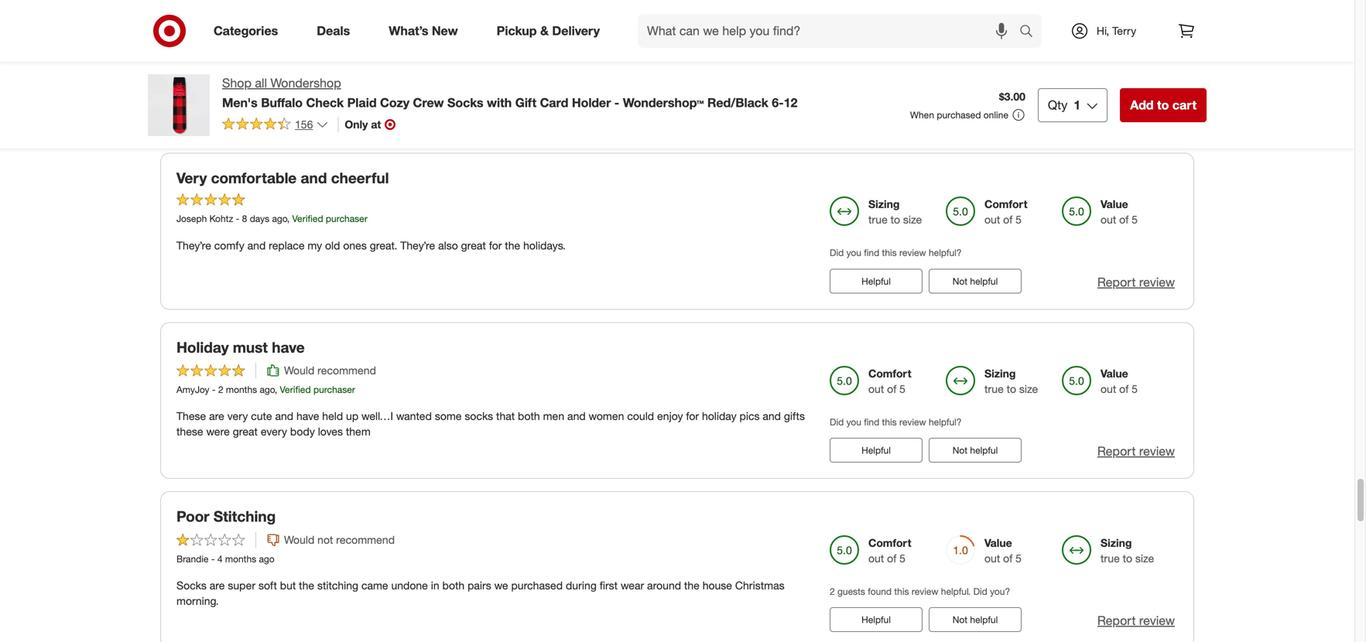 Task type: locate. For each thing, give the bounding box(es) containing it.
every
[[261, 425, 287, 439]]

purchaser up ones in the left top of the page
[[326, 213, 368, 225]]

find for very comfortable and cheerful
[[864, 247, 879, 259]]

we
[[494, 579, 508, 593]]

the right wash
[[409, 71, 424, 84]]

card
[[540, 95, 568, 110]]

would left "deals"
[[284, 25, 314, 39]]

1 vertical spatial did you find this review helpful?
[[830, 416, 962, 428]]

not helpful for very comfortable and cheerful
[[953, 275, 998, 287]]

0 vertical spatial purchaser
[[326, 213, 368, 225]]

1 horizontal spatial ,
[[287, 213, 290, 225]]

1 not helpful from the top
[[953, 106, 998, 118]]

1 helpful from the top
[[862, 275, 891, 287]]

0 horizontal spatial up
[[346, 410, 358, 423]]

ago for 4
[[259, 553, 275, 565]]

report review for holiday must have
[[1098, 444, 1175, 459]]

2 not helpful button from the top
[[929, 269, 1022, 294]]

report review button
[[1098, 104, 1175, 122], [1098, 274, 1175, 291], [1098, 443, 1175, 461], [1098, 612, 1175, 630]]

not helpful button
[[929, 99, 1022, 124], [929, 269, 1022, 294], [929, 438, 1022, 463], [929, 608, 1022, 632]]

are
[[209, 410, 224, 423], [210, 579, 225, 593]]

months right 4
[[225, 553, 256, 565]]

2 not from the top
[[953, 275, 968, 287]]

this
[[882, 247, 897, 259], [882, 416, 897, 428], [894, 586, 909, 598]]

wash
[[381, 71, 406, 84]]

1 report review button from the top
[[1098, 104, 1175, 122]]

2 did you find this review helpful? from the top
[[830, 416, 962, 428]]

value
[[985, 28, 1012, 42], [1101, 198, 1128, 211], [1101, 367, 1128, 381], [985, 536, 1012, 550]]

0 vertical spatial are
[[209, 410, 224, 423]]

came left undone
[[361, 579, 388, 593]]

0 vertical spatial helpful?
[[929, 247, 962, 259]]

2 vertical spatial helpful
[[862, 614, 891, 626]]

1 vertical spatial both
[[442, 579, 465, 593]]

1 vertical spatial for
[[686, 410, 699, 423]]

are for holiday
[[209, 410, 224, 423]]

for right also
[[489, 239, 502, 252]]

3 not from the top
[[953, 445, 968, 456]]

report review for very comfortable and cheerful
[[1098, 275, 1175, 290]]

0 vertical spatial helpful button
[[830, 269, 923, 294]]

recommend up after on the left top of page
[[336, 25, 395, 39]]

came
[[472, 71, 498, 84], [361, 579, 388, 593]]

soft left the but
[[259, 579, 277, 593]]

1 vertical spatial comfort
[[868, 367, 911, 381]]

only
[[345, 118, 368, 131]]

1 vertical spatial comfort out of 5
[[868, 367, 911, 396]]

1 vertical spatial months
[[225, 553, 256, 565]]

and left cheerful
[[301, 169, 327, 187]]

0 horizontal spatial ,
[[275, 384, 277, 396]]

the left holidays.
[[505, 239, 520, 252]]

1 vertical spatial great
[[233, 425, 258, 439]]

this for have
[[882, 416, 897, 428]]

0 vertical spatial 1
[[372, 71, 378, 84]]

1 horizontal spatial soft
[[259, 579, 277, 593]]

they're comfy and replace my old ones great. they're also great for the holidays.
[[176, 239, 566, 252]]

of
[[887, 44, 897, 57], [1003, 44, 1013, 57], [1003, 213, 1013, 227], [1119, 213, 1129, 227], [887, 382, 897, 396], [1119, 382, 1129, 396], [887, 552, 897, 565], [1003, 552, 1013, 565]]

4 report review button from the top
[[1098, 612, 1175, 630]]

- down returnjng
[[614, 95, 619, 110]]

purchased right 'when'
[[937, 109, 981, 121]]

4 report from the top
[[1098, 614, 1136, 629]]

4 helpful from the top
[[970, 614, 998, 626]]

holiday
[[702, 410, 737, 423]]

would
[[284, 25, 314, 39], [284, 364, 314, 377], [284, 533, 314, 547]]

0 horizontal spatial great
[[233, 425, 258, 439]]

would not recommend up the but
[[284, 533, 395, 547]]

were right the they
[[203, 71, 227, 84]]

up right ended
[[583, 71, 596, 84]]

1 horizontal spatial both
[[518, 410, 540, 423]]

men's
[[222, 95, 258, 110]]

well…i
[[361, 410, 393, 423]]

1 not helpful button from the top
[[929, 99, 1022, 124]]

ago right days
[[272, 213, 287, 225]]

helpful? for holiday must have
[[929, 416, 962, 428]]

would not recommend for after
[[284, 25, 395, 39]]

purchaser down would recommend
[[313, 384, 355, 396]]

2 vertical spatial comfort out of 5
[[868, 536, 911, 565]]

0 vertical spatial ,
[[287, 213, 290, 225]]

1 horizontal spatial great
[[461, 239, 486, 252]]

2 not from the top
[[317, 533, 333, 547]]

1 helpful button from the top
[[830, 269, 923, 294]]

1 vertical spatial 2
[[830, 586, 835, 598]]

both right that
[[518, 410, 540, 423]]

around
[[647, 579, 681, 593]]

0 vertical spatial did
[[830, 247, 844, 259]]

and left cozy.
[[251, 71, 269, 84]]

2 right amyjoy
[[218, 384, 223, 396]]

only at
[[345, 118, 381, 131]]

report for very comfortable and cheerful
[[1098, 275, 1136, 290]]

socks
[[447, 95, 483, 110], [176, 579, 207, 593]]

1 vertical spatial did
[[830, 416, 844, 428]]

2 vertical spatial true
[[1101, 552, 1120, 565]]

stitching inside 'socks are super soft but the stitching came undone in both pairs we purchased during first wear around the house christmas morning.'
[[317, 579, 358, 593]]

0 vertical spatial stitching
[[427, 71, 469, 84]]

1 would from the top
[[284, 25, 314, 39]]

plaid
[[347, 95, 377, 110]]

are for poor
[[210, 579, 225, 593]]

deals
[[317, 23, 350, 38]]

great inside these are very cute and have held up well…i wanted some socks that both men and women could enjoy for holiday pics and gifts these were great every body loves them
[[233, 425, 258, 439]]

0 vertical spatial you
[[846, 247, 861, 259]]

report for poor stitching
[[1098, 614, 1136, 629]]

report review for poor stitching
[[1098, 614, 1175, 629]]

3 report from the top
[[1098, 444, 1136, 459]]

2 you from the top
[[846, 416, 861, 428]]

1 vertical spatial purchased
[[511, 579, 563, 593]]

1 horizontal spatial purchased
[[937, 109, 981, 121]]

0 vertical spatial would
[[284, 25, 314, 39]]

recommend up undone
[[336, 533, 395, 547]]

did you find this review helpful?
[[830, 247, 962, 259], [830, 416, 962, 428]]

3 report review from the top
[[1098, 444, 1175, 459]]

1 vertical spatial sizing true to size
[[985, 367, 1038, 396]]

2 helpful from the top
[[970, 275, 998, 287]]

1 vertical spatial socks
[[176, 579, 207, 593]]

1 vertical spatial would not recommend
[[284, 533, 395, 547]]

2 vertical spatial helpful button
[[830, 608, 923, 632]]

great
[[461, 239, 486, 252], [233, 425, 258, 439]]

months for 2
[[226, 384, 257, 396]]

are left very
[[209, 410, 224, 423]]

report review
[[1098, 105, 1175, 120], [1098, 275, 1175, 290], [1098, 444, 1175, 459], [1098, 614, 1175, 629]]

recommend
[[336, 25, 395, 39], [317, 364, 376, 377], [336, 533, 395, 547]]

1 vertical spatial 1
[[1074, 98, 1081, 113]]

0 vertical spatial were
[[203, 71, 227, 84]]

poor stitching
[[176, 508, 276, 526]]

1 vertical spatial you
[[846, 416, 861, 428]]

0 vertical spatial not
[[317, 25, 333, 39]]

0 vertical spatial comfort out of 5
[[985, 198, 1028, 227]]

recommend up the held
[[317, 364, 376, 377]]

2 vertical spatial comfort
[[868, 536, 911, 550]]

months
[[226, 384, 257, 396], [225, 553, 256, 565]]

0 vertical spatial would not recommend
[[284, 25, 395, 39]]

2 helpful from the top
[[862, 445, 891, 456]]

would not recommend up however,
[[284, 25, 395, 39]]

5
[[900, 44, 906, 57], [1016, 44, 1022, 57], [1016, 213, 1022, 227], [1132, 213, 1138, 227], [900, 382, 906, 396], [1132, 382, 1138, 396], [900, 552, 906, 565], [1016, 552, 1022, 565]]

- left the 8
[[236, 213, 239, 225]]

4 not from the top
[[953, 614, 968, 626]]

search
[[1012, 25, 1050, 40]]

$3.00
[[999, 90, 1026, 103]]

1 vertical spatial find
[[864, 416, 879, 428]]

and right pics at the right of page
[[763, 410, 781, 423]]

true
[[868, 213, 888, 227], [985, 382, 1004, 396], [1101, 552, 1120, 565]]

2 are from the top
[[210, 579, 225, 593]]

1 horizontal spatial for
[[686, 410, 699, 423]]

body
[[290, 425, 315, 439]]

1 right the qty
[[1074, 98, 1081, 113]]

3 not helpful from the top
[[953, 445, 998, 456]]

socks left with
[[447, 95, 483, 110]]

soft left all
[[230, 71, 248, 84]]

2 report from the top
[[1098, 275, 1136, 290]]

helpful
[[970, 106, 998, 118], [970, 275, 998, 287], [970, 445, 998, 456], [970, 614, 998, 626]]

, up 'replace'
[[287, 213, 290, 225]]

2 horizontal spatial true
[[1101, 552, 1120, 565]]

for inside these are very cute and have held up well…i wanted some socks that both men and women could enjoy for holiday pics and gifts these were great every body loves them
[[686, 410, 699, 423]]

verified
[[292, 213, 323, 225], [280, 384, 311, 396]]

to inside button
[[1157, 98, 1169, 113]]

2 helpful? from the top
[[929, 416, 962, 428]]

1 vertical spatial this
[[882, 416, 897, 428]]

verified down would recommend
[[280, 384, 311, 396]]

report review button for poor stitching
[[1098, 612, 1175, 630]]

2 vertical spatial would
[[284, 533, 314, 547]]

in
[[431, 579, 439, 593]]

check
[[306, 95, 344, 110]]

came up with
[[472, 71, 498, 84]]

these are very cute and have held up well…i wanted some socks that both men and women could enjoy for holiday pics and gifts these were great every body loves them
[[176, 410, 805, 439]]

2 not helpful from the top
[[953, 275, 998, 287]]

1 vertical spatial size
[[1019, 382, 1038, 396]]

0 vertical spatial have
[[272, 339, 305, 356]]

stitching right the but
[[317, 579, 358, 593]]

these
[[176, 425, 203, 439]]

0 vertical spatial this
[[882, 247, 897, 259]]

0 vertical spatial sizing true to size
[[868, 198, 922, 227]]

super
[[228, 579, 255, 593]]

1 vertical spatial ,
[[275, 384, 277, 396]]

have right must at bottom left
[[272, 339, 305, 356]]

that
[[496, 410, 515, 423]]

helpful for poor stitching
[[970, 614, 998, 626]]

1 not from the top
[[317, 25, 333, 39]]

are inside these are very cute and have held up well…i wanted some socks that both men and women could enjoy for holiday pics and gifts these were great every body loves them
[[209, 410, 224, 423]]

0 vertical spatial for
[[489, 239, 502, 252]]

1 vertical spatial verified
[[280, 384, 311, 396]]

1 vertical spatial true
[[985, 382, 1004, 396]]

great down very
[[233, 425, 258, 439]]

gifts
[[784, 410, 805, 423]]

3 not helpful button from the top
[[929, 438, 1022, 463]]

1 vertical spatial up
[[346, 410, 358, 423]]

1 vertical spatial soft
[[259, 579, 277, 593]]

categories
[[214, 23, 278, 38]]

0 horizontal spatial soft
[[230, 71, 248, 84]]

have up body
[[296, 410, 319, 423]]

were down very
[[206, 425, 230, 439]]

2 would from the top
[[284, 364, 314, 377]]

1 horizontal spatial they're
[[400, 239, 435, 252]]

pickup & delivery
[[497, 23, 600, 38]]

are inside 'socks are super soft but the stitching came undone in both pairs we purchased during first wear around the house christmas morning.'
[[210, 579, 225, 593]]

brandie - 4 months ago
[[176, 553, 275, 565]]

2 find from the top
[[864, 416, 879, 428]]

2 would not recommend from the top
[[284, 533, 395, 547]]

0 vertical spatial verified
[[292, 213, 323, 225]]

terry
[[1112, 24, 1136, 38]]

purchased right we
[[511, 579, 563, 593]]

joseph
[[176, 213, 207, 225]]

stitching up crew
[[427, 71, 469, 84]]

2 they're from the left
[[400, 239, 435, 252]]

3 would from the top
[[284, 533, 314, 547]]

holidays.
[[523, 239, 566, 252]]

1 vertical spatial would
[[284, 364, 314, 377]]

very
[[176, 169, 207, 187]]

4 not helpful from the top
[[953, 614, 998, 626]]

great right also
[[461, 239, 486, 252]]

1 vertical spatial are
[[210, 579, 225, 593]]

0 horizontal spatial 1
[[372, 71, 378, 84]]

months for 4
[[225, 553, 256, 565]]

0 horizontal spatial sizing true to size
[[868, 198, 922, 227]]

0 horizontal spatial socks
[[176, 579, 207, 593]]

0 vertical spatial recommend
[[336, 25, 395, 39]]

1 you from the top
[[846, 247, 861, 259]]

ago
[[272, 213, 287, 225], [260, 384, 275, 396], [259, 553, 275, 565]]

1 horizontal spatial up
[[583, 71, 596, 84]]

3 report review button from the top
[[1098, 443, 1175, 461]]

have
[[272, 339, 305, 356], [296, 410, 319, 423]]

comfort out of 5 for poor stitching
[[868, 536, 911, 565]]

3 helpful from the top
[[970, 445, 998, 456]]

1 right after on the left top of page
[[372, 71, 378, 84]]

comfort
[[985, 198, 1028, 211], [868, 367, 911, 381], [868, 536, 911, 550]]

0 horizontal spatial came
[[361, 579, 388, 593]]

4 not helpful button from the top
[[929, 608, 1022, 632]]

up up them
[[346, 410, 358, 423]]

2 report review from the top
[[1098, 275, 1175, 290]]

2 helpful button from the top
[[830, 438, 923, 463]]

0 vertical spatial months
[[226, 384, 257, 396]]

great.
[[370, 239, 397, 252]]

helpful?
[[929, 247, 962, 259], [929, 416, 962, 428]]

0 vertical spatial helpful
[[862, 275, 891, 287]]

soft
[[230, 71, 248, 84], [259, 579, 277, 593]]

1 report review from the top
[[1098, 105, 1175, 120]]

qty
[[1048, 98, 1068, 113]]

would up amyjoy - 2 months ago , verified purchaser
[[284, 364, 314, 377]]

socks up morning.
[[176, 579, 207, 593]]

2 left guests
[[830, 586, 835, 598]]

ago right 4
[[259, 553, 275, 565]]

0 horizontal spatial stitching
[[317, 579, 358, 593]]

both right in
[[442, 579, 465, 593]]

would not recommend for stitching
[[284, 533, 395, 547]]

with
[[487, 95, 512, 110]]

, up every
[[275, 384, 277, 396]]

2 vertical spatial sizing true to size
[[1101, 536, 1154, 565]]

1 did you find this review helpful? from the top
[[830, 247, 962, 259]]

0 vertical spatial up
[[583, 71, 596, 84]]

1 would not recommend from the top
[[284, 25, 395, 39]]

1 find from the top
[[864, 247, 879, 259]]

0 vertical spatial both
[[518, 410, 540, 423]]

0 vertical spatial soft
[[230, 71, 248, 84]]

are left super
[[210, 579, 225, 593]]

0 horizontal spatial purchased
[[511, 579, 563, 593]]

1 horizontal spatial 1
[[1074, 98, 1081, 113]]

2
[[218, 384, 223, 396], [830, 586, 835, 598]]

for right enjoy on the left of page
[[686, 410, 699, 423]]

search button
[[1012, 14, 1050, 51]]

1 vertical spatial not
[[317, 533, 333, 547]]

not
[[317, 25, 333, 39], [317, 533, 333, 547]]

2 report review button from the top
[[1098, 274, 1175, 291]]

would not recommend
[[284, 25, 395, 39], [284, 533, 395, 547]]

4 report review from the top
[[1098, 614, 1175, 629]]

1 helpful? from the top
[[929, 247, 962, 259]]

they're left also
[[400, 239, 435, 252]]

image of men's buffalo check plaid cozy crew socks with gift card holder - wondershop™ red/black 6-12 image
[[148, 74, 210, 136]]

0 vertical spatial find
[[864, 247, 879, 259]]

socks
[[465, 410, 493, 423]]

months up very
[[226, 384, 257, 396]]

first
[[600, 579, 618, 593]]

verified up my
[[292, 213, 323, 225]]

1 vertical spatial have
[[296, 410, 319, 423]]

0 horizontal spatial both
[[442, 579, 465, 593]]

ago up the cute
[[260, 384, 275, 396]]

did
[[830, 247, 844, 259], [830, 416, 844, 428], [973, 586, 988, 598]]

1 vertical spatial stitching
[[317, 579, 358, 593]]

1 vertical spatial helpful?
[[929, 416, 962, 428]]

online
[[984, 109, 1009, 121]]

0 vertical spatial did you find this review helpful?
[[830, 247, 962, 259]]

1 are from the top
[[209, 410, 224, 423]]

0 horizontal spatial true
[[868, 213, 888, 227]]

would up the but
[[284, 533, 314, 547]]

they're down joseph
[[176, 239, 211, 252]]

enjoy
[[657, 410, 683, 423]]



Task type: vqa. For each thing, say whether or not it's contained in the screenshot.
Learn
no



Task type: describe. For each thing, give the bounding box(es) containing it.
ago for 2
[[260, 384, 275, 396]]

2 guests found this review helpful. did you?
[[830, 586, 1010, 598]]

loves
[[318, 425, 343, 439]]

cheerful
[[331, 169, 389, 187]]

ended
[[549, 71, 580, 84]]

undone
[[391, 579, 428, 593]]

held
[[322, 410, 343, 423]]

them
[[346, 425, 371, 439]]

poor
[[176, 508, 209, 526]]

1 vertical spatial recommend
[[317, 364, 376, 377]]

best2tarnow
[[176, 45, 229, 57]]

helpful for holiday must have
[[970, 445, 998, 456]]

not for holiday must have
[[953, 445, 968, 456]]

2 horizontal spatial sizing true to size
[[1101, 536, 1154, 565]]

156
[[295, 118, 313, 131]]

helpful for very comfortable and cheerful
[[970, 275, 998, 287]]

2 vertical spatial this
[[894, 586, 909, 598]]

christmas
[[735, 579, 785, 593]]

helpful button for and
[[830, 269, 923, 294]]

very
[[227, 410, 248, 423]]

0 horizontal spatial 2
[[218, 384, 223, 396]]

purchased inside 'socks are super soft but the stitching came undone in both pairs we purchased during first wear around the house christmas morning.'
[[511, 579, 563, 593]]

they were soft and cozy. however, after 1 wash the stitching came undone. i ended up returnjng
[[176, 71, 642, 84]]

holder
[[572, 95, 611, 110]]

the left house
[[684, 579, 700, 593]]

not helpful for holiday must have
[[953, 445, 998, 456]]

3 helpful from the top
[[862, 614, 891, 626]]

1 horizontal spatial size
[[1019, 382, 1038, 396]]

holiday
[[176, 339, 229, 356]]

report review button for holiday must have
[[1098, 443, 1175, 461]]

0 vertical spatial purchased
[[937, 109, 981, 121]]

recommend for after
[[336, 25, 395, 39]]

0 vertical spatial ago
[[272, 213, 287, 225]]

1 not from the top
[[953, 106, 968, 118]]

joseph kohtz - 8 days ago , verified purchaser
[[176, 213, 368, 225]]

some
[[435, 410, 462, 423]]

did for holiday must have
[[830, 416, 844, 428]]

what's new
[[389, 23, 458, 38]]

both inside 'socks are super soft but the stitching came undone in both pairs we purchased during first wear around the house christmas morning.'
[[442, 579, 465, 593]]

pairs
[[468, 579, 491, 593]]

not for the
[[317, 533, 333, 547]]

during
[[566, 579, 597, 593]]

what's new link
[[376, 14, 477, 48]]

1 horizontal spatial sizing true to size
[[985, 367, 1038, 396]]

what's
[[389, 23, 428, 38]]

amyjoy
[[176, 384, 209, 396]]

1 they're from the left
[[176, 239, 211, 252]]

not for however,
[[317, 25, 333, 39]]

deals link
[[304, 14, 369, 48]]

add to cart
[[1130, 98, 1197, 113]]

could
[[627, 410, 654, 423]]

guests
[[838, 586, 865, 598]]

wondershop™
[[623, 95, 704, 110]]

2 vertical spatial did
[[973, 586, 988, 598]]

you for very comfortable and cheerful
[[846, 247, 861, 259]]

amyjoy - 2 months ago , verified purchaser
[[176, 384, 355, 396]]

were inside these are very cute and have held up well…i wanted some socks that both men and women could enjoy for holiday pics and gifts these were great every body loves them
[[206, 425, 230, 439]]

would recommend
[[284, 364, 376, 377]]

up inside these are very cute and have held up well…i wanted some socks that both men and women could enjoy for holiday pics and gifts these were great every body loves them
[[346, 410, 358, 423]]

soft inside 'socks are super soft but the stitching came undone in both pairs we purchased during first wear around the house christmas morning.'
[[259, 579, 277, 593]]

0 horizontal spatial for
[[489, 239, 502, 252]]

recommend for stitching
[[336, 533, 395, 547]]

morning.
[[176, 595, 219, 608]]

- right amyjoy
[[212, 384, 216, 396]]

also
[[438, 239, 458, 252]]

socks inside 'shop all wondershop men's buffalo check plaid cozy crew socks with gift card holder - wondershop™ red/black 6-12'
[[447, 95, 483, 110]]

came inside 'socks are super soft but the stitching came undone in both pairs we purchased during first wear around the house christmas morning.'
[[361, 579, 388, 593]]

replace
[[269, 239, 305, 252]]

helpful for and
[[862, 275, 891, 287]]

my
[[308, 239, 322, 252]]

cozy
[[380, 95, 410, 110]]

delivery
[[552, 23, 600, 38]]

comfort for holiday must have
[[868, 367, 911, 381]]

at
[[371, 118, 381, 131]]

2 vertical spatial size
[[1135, 552, 1154, 565]]

comfort for poor stitching
[[868, 536, 911, 550]]

4
[[217, 553, 223, 565]]

stitching
[[214, 508, 276, 526]]

hi,
[[1097, 24, 1109, 38]]

did for very comfortable and cheerful
[[830, 247, 844, 259]]

all
[[255, 75, 267, 91]]

- left 4
[[211, 553, 215, 565]]

wanted
[[396, 410, 432, 423]]

this for and
[[882, 247, 897, 259]]

0 vertical spatial true
[[868, 213, 888, 227]]

buffalo
[[261, 95, 303, 110]]

out of 5
[[868, 44, 906, 57]]

holiday must have
[[176, 339, 305, 356]]

i
[[544, 71, 546, 84]]

comfy
[[214, 239, 244, 252]]

helpful.
[[941, 586, 971, 598]]

socks inside 'socks are super soft but the stitching came undone in both pairs we purchased during first wear around the house christmas morning.'
[[176, 579, 207, 593]]

undone.
[[501, 71, 541, 84]]

and up every
[[275, 410, 293, 423]]

report for holiday must have
[[1098, 444, 1136, 459]]

1 helpful from the top
[[970, 106, 998, 118]]

not for very comfortable and cheerful
[[953, 275, 968, 287]]

socks are super soft but the stitching came undone in both pairs we purchased during first wear around the house christmas morning.
[[176, 579, 785, 608]]

add to cart button
[[1120, 88, 1207, 122]]

not for poor stitching
[[953, 614, 968, 626]]

report review button for very comfortable and cheerful
[[1098, 274, 1175, 291]]

would for holiday must have
[[284, 364, 314, 377]]

0 vertical spatial comfort
[[985, 198, 1028, 211]]

cute
[[251, 410, 272, 423]]

men
[[543, 410, 564, 423]]

What can we help you find? suggestions appear below search field
[[638, 14, 1023, 48]]

pickup
[[497, 23, 537, 38]]

comfortable
[[211, 169, 297, 187]]

and down days
[[247, 239, 266, 252]]

they
[[176, 71, 200, 84]]

gift
[[515, 95, 537, 110]]

the right the but
[[299, 579, 314, 593]]

1 vertical spatial purchaser
[[313, 384, 355, 396]]

comfort out of 5 for holiday must have
[[868, 367, 911, 396]]

wear
[[621, 579, 644, 593]]

new
[[432, 23, 458, 38]]

6-
[[772, 95, 784, 110]]

categories link
[[200, 14, 297, 48]]

0 vertical spatial size
[[903, 213, 922, 227]]

wondershop
[[271, 75, 341, 91]]

did you find this review helpful? for holiday must have
[[830, 416, 962, 428]]

when purchased online
[[910, 109, 1009, 121]]

helpful? for very comfortable and cheerful
[[929, 247, 962, 259]]

not helpful button for poor stitching
[[929, 608, 1022, 632]]

3 helpful button from the top
[[830, 608, 923, 632]]

and right 'men'
[[567, 410, 586, 423]]

helpful for have
[[862, 445, 891, 456]]

have inside these are very cute and have held up well…i wanted some socks that both men and women could enjoy for holiday pics and gifts these were great every body loves them
[[296, 410, 319, 423]]

would for poor stitching
[[284, 533, 314, 547]]

find for holiday must have
[[864, 416, 879, 428]]

ones
[[343, 239, 367, 252]]

&
[[540, 23, 549, 38]]

both inside these are very cute and have held up well…i wanted some socks that both men and women could enjoy for holiday pics and gifts these were great every body loves them
[[518, 410, 540, 423]]

did you find this review helpful? for very comfortable and cheerful
[[830, 247, 962, 259]]

you?
[[990, 586, 1010, 598]]

helpful button for have
[[830, 438, 923, 463]]

1 horizontal spatial came
[[472, 71, 498, 84]]

1 report from the top
[[1098, 105, 1136, 120]]

you for holiday must have
[[846, 416, 861, 428]]

not helpful button for holiday must have
[[929, 438, 1022, 463]]

after
[[346, 71, 369, 84]]

1 horizontal spatial true
[[985, 382, 1004, 396]]

must
[[233, 339, 268, 356]]

returnjng
[[599, 71, 642, 84]]

not helpful for poor stitching
[[953, 614, 998, 626]]

brandie
[[176, 553, 209, 565]]

not helpful button for very comfortable and cheerful
[[929, 269, 1022, 294]]

- inside 'shop all wondershop men's buffalo check plaid cozy crew socks with gift card holder - wondershop™ red/black 6-12'
[[614, 95, 619, 110]]



